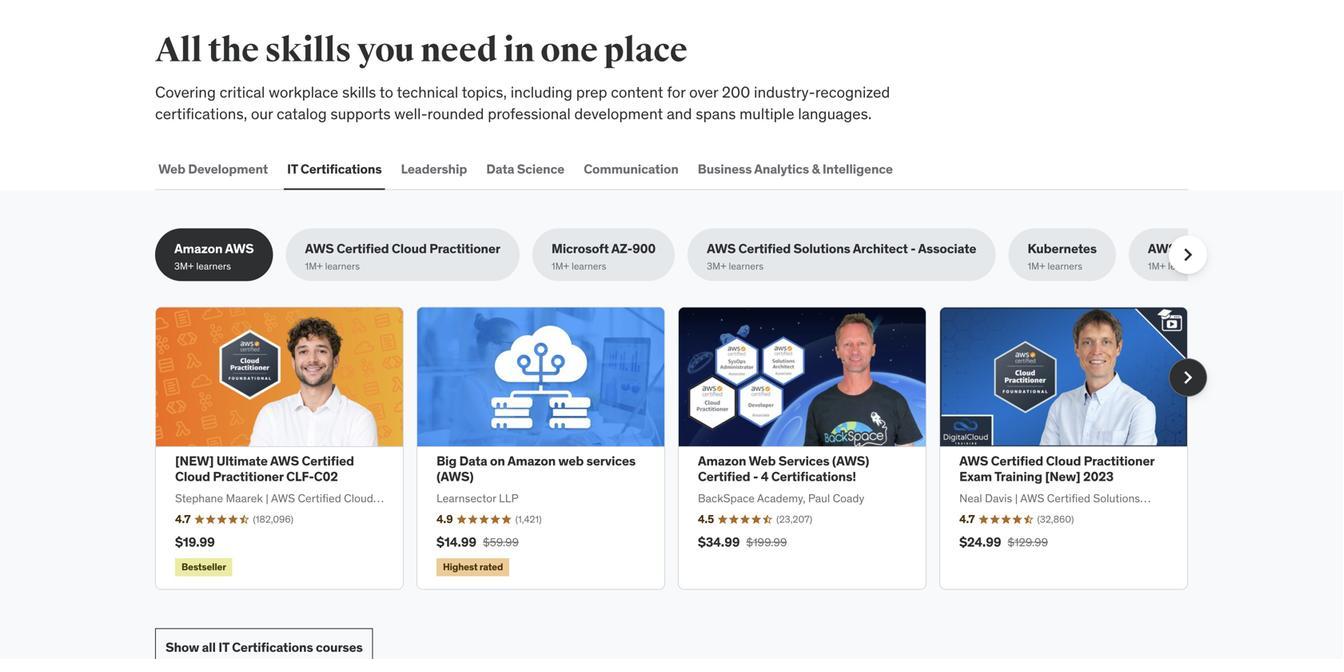 Task type: vqa. For each thing, say whether or not it's contained in the screenshot.
(Aws) within the Amazon Web Services (Aws) Certified - 4 Certifications!
yes



Task type: describe. For each thing, give the bounding box(es) containing it.
data science
[[487, 161, 565, 177]]

certifications inside it certifications button
[[301, 161, 382, 177]]

microsoft
[[552, 240, 609, 257]]

certified inside amazon web services (aws) certified - 4 certifications!
[[698, 468, 751, 485]]

and
[[667, 104, 692, 123]]

business analytics & intelligence
[[698, 161, 893, 177]]

&
[[812, 161, 820, 177]]

communication button
[[581, 150, 682, 188]]

[new] ultimate aws certified cloud practitioner clf-c02
[[175, 453, 354, 485]]

amazon for amazon aws 3m+ learners
[[174, 240, 223, 257]]

all
[[202, 639, 216, 655]]

one
[[541, 30, 598, 71]]

place
[[604, 30, 688, 71]]

aws certified cloud practitioner 1m+ learners
[[305, 240, 501, 272]]

learners inside aws certified cloud practitioner 1m+ learners
[[325, 260, 360, 272]]

multiple
[[740, 104, 795, 123]]

microsoft az-900 1m+ learners
[[552, 240, 656, 272]]

cloud inside "[new] ultimate aws certified cloud practitioner clf-c02"
[[175, 468, 210, 485]]

supports
[[331, 104, 391, 123]]

prep
[[576, 83, 608, 102]]

certified inside "[new] ultimate aws certified cloud practitioner clf-c02"
[[302, 453, 354, 469]]

0 horizontal spatial it
[[219, 639, 229, 655]]

amazon for amazon web services (aws) certified - 4 certifications!
[[698, 453, 747, 469]]

technical
[[397, 83, 459, 102]]

languages.
[[799, 104, 872, 123]]

professional
[[488, 104, 571, 123]]

analytics
[[755, 161, 810, 177]]

covering
[[155, 83, 216, 102]]

topics,
[[462, 83, 507, 102]]

1m+ inside aws certified cloud practitioner 1m+ learners
[[305, 260, 323, 272]]

data science button
[[483, 150, 568, 188]]

kubernetes 1m+ learners
[[1028, 240, 1097, 272]]

cloud for training
[[1047, 453, 1082, 469]]

business
[[698, 161, 752, 177]]

over
[[690, 83, 719, 102]]

1m+ inside microsoft az-900 1m+ learners
[[552, 260, 570, 272]]

development
[[188, 161, 268, 177]]

certified for aws certified cloud practitioner exam training [new] 2023
[[991, 453, 1044, 469]]

industry-
[[754, 83, 816, 102]]

(aws) inside big data on amazon web services (aws)
[[437, 468, 474, 485]]

learners inside the amazon aws 3m+ learners
[[196, 260, 231, 272]]

amazon aws 3m+ learners
[[174, 240, 254, 272]]

data inside button
[[487, 161, 515, 177]]

aws certified developer - associ 1m+ learners
[[1149, 240, 1344, 272]]

leadership
[[401, 161, 467, 177]]

certified for aws certified cloud practitioner 1m+ learners
[[337, 240, 389, 257]]

3m+ inside the amazon aws 3m+ learners
[[174, 260, 194, 272]]

web inside button
[[158, 161, 186, 177]]

services
[[587, 453, 636, 469]]

associate
[[919, 240, 977, 257]]

you
[[357, 30, 415, 71]]

on
[[490, 453, 505, 469]]

courses
[[316, 639, 363, 655]]

content
[[611, 83, 664, 102]]

our
[[251, 104, 273, 123]]

clf-
[[286, 468, 314, 485]]

critical
[[220, 83, 265, 102]]

200
[[722, 83, 751, 102]]

certifications,
[[155, 104, 247, 123]]

learners inside kubernetes 1m+ learners
[[1048, 260, 1083, 272]]

for
[[667, 83, 686, 102]]

aws for aws certified solutions architect - associate 3m+ learners
[[707, 240, 736, 257]]

all
[[155, 30, 202, 71]]

well-
[[395, 104, 428, 123]]

[new]
[[1046, 468, 1081, 485]]

show all it certifications courses link
[[155, 628, 373, 659]]

carousel element
[[155, 307, 1208, 590]]

developer
[[1235, 240, 1296, 257]]

need
[[421, 30, 498, 71]]

exam
[[960, 468, 993, 485]]

kubernetes
[[1028, 240, 1097, 257]]

rounded
[[428, 104, 484, 123]]



Task type: locate. For each thing, give the bounding box(es) containing it.
show
[[166, 639, 199, 655]]

1 vertical spatial it
[[219, 639, 229, 655]]

1 3m+ from the left
[[174, 260, 194, 272]]

1m+
[[305, 260, 323, 272], [552, 260, 570, 272], [1028, 260, 1046, 272], [1149, 260, 1166, 272]]

- inside aws certified solutions architect - associate 3m+ learners
[[911, 240, 916, 257]]

leadership button
[[398, 150, 471, 188]]

1 horizontal spatial -
[[911, 240, 916, 257]]

0 horizontal spatial -
[[753, 468, 759, 485]]

cloud for learners
[[392, 240, 427, 257]]

it right all in the bottom of the page
[[219, 639, 229, 655]]

1 vertical spatial web
[[749, 453, 776, 469]]

big
[[437, 453, 457, 469]]

- right architect
[[911, 240, 916, 257]]

development
[[575, 104, 663, 123]]

data
[[487, 161, 515, 177], [460, 453, 488, 469]]

0 horizontal spatial cloud
[[175, 468, 210, 485]]

architect
[[853, 240, 908, 257]]

az-
[[612, 240, 633, 257]]

0 vertical spatial data
[[487, 161, 515, 177]]

science
[[517, 161, 565, 177]]

aws inside aws certified cloud practitioner exam training [new] 2023
[[960, 453, 989, 469]]

- inside aws certified developer - associ 1m+ learners
[[1298, 240, 1304, 257]]

2 horizontal spatial amazon
[[698, 453, 747, 469]]

it certifications button
[[284, 150, 385, 188]]

covering critical workplace skills to technical topics, including prep content for over 200 industry-recognized certifications, our catalog supports well-rounded professional development and spans multiple languages.
[[155, 83, 891, 123]]

skills up workplace in the top of the page
[[265, 30, 351, 71]]

3 1m+ from the left
[[1028, 260, 1046, 272]]

next image for topic filters element
[[1176, 242, 1202, 267]]

[new] ultimate aws certified cloud practitioner clf-c02 link
[[175, 453, 354, 485]]

3 learners from the left
[[572, 260, 607, 272]]

associ
[[1306, 240, 1344, 257]]

0 vertical spatial skills
[[265, 30, 351, 71]]

amazon web services (aws) certified - 4 certifications!
[[698, 453, 870, 485]]

1 1m+ from the left
[[305, 260, 323, 272]]

aws certified cloud practitioner exam training [new] 2023
[[960, 453, 1155, 485]]

data inside big data on amazon web services (aws)
[[460, 453, 488, 469]]

solutions
[[794, 240, 851, 257]]

aws inside "[new] ultimate aws certified cloud practitioner clf-c02"
[[270, 453, 299, 469]]

(aws) right services
[[833, 453, 870, 469]]

web development button
[[155, 150, 271, 188]]

show all it certifications courses
[[166, 639, 363, 655]]

2 next image from the top
[[1176, 365, 1202, 390]]

web development
[[158, 161, 268, 177]]

practitioner for aws certified cloud practitioner 1m+ learners
[[430, 240, 501, 257]]

4
[[761, 468, 769, 485]]

0 vertical spatial it
[[287, 161, 298, 177]]

next image
[[1176, 242, 1202, 267], [1176, 365, 1202, 390]]

c02
[[314, 468, 338, 485]]

aws for aws certified cloud practitioner 1m+ learners
[[305, 240, 334, 257]]

amazon inside amazon web services (aws) certified - 4 certifications!
[[698, 453, 747, 469]]

1m+ inside kubernetes 1m+ learners
[[1028, 260, 1046, 272]]

1m+ inside aws certified developer - associ 1m+ learners
[[1149, 260, 1166, 272]]

next image for carousel element
[[1176, 365, 1202, 390]]

2 3m+ from the left
[[707, 260, 727, 272]]

1 horizontal spatial 3m+
[[707, 260, 727, 272]]

aws for aws certified cloud practitioner exam training [new] 2023
[[960, 453, 989, 469]]

1 horizontal spatial cloud
[[392, 240, 427, 257]]

900
[[633, 240, 656, 257]]

certified inside aws certified solutions architect - associate 3m+ learners
[[739, 240, 791, 257]]

aws inside aws certified solutions architect - associate 3m+ learners
[[707, 240, 736, 257]]

1 learners from the left
[[196, 260, 231, 272]]

0 horizontal spatial practitioner
[[213, 468, 284, 485]]

web left development
[[158, 161, 186, 177]]

learners inside aws certified solutions architect - associate 3m+ learners
[[729, 260, 764, 272]]

(aws)
[[833, 453, 870, 469], [437, 468, 474, 485]]

3m+
[[174, 260, 194, 272], [707, 260, 727, 272]]

1 vertical spatial data
[[460, 453, 488, 469]]

4 1m+ from the left
[[1149, 260, 1166, 272]]

the
[[208, 30, 259, 71]]

1 horizontal spatial web
[[749, 453, 776, 469]]

intelligence
[[823, 161, 893, 177]]

practitioner
[[430, 240, 501, 257], [1084, 453, 1155, 469], [213, 468, 284, 485]]

1 horizontal spatial practitioner
[[430, 240, 501, 257]]

practitioner inside aws certified cloud practitioner 1m+ learners
[[430, 240, 501, 257]]

cloud inside aws certified cloud practitioner 1m+ learners
[[392, 240, 427, 257]]

aws inside aws certified developer - associ 1m+ learners
[[1149, 240, 1177, 257]]

0 vertical spatial next image
[[1176, 242, 1202, 267]]

1 vertical spatial next image
[[1176, 365, 1202, 390]]

services
[[779, 453, 830, 469]]

certified inside aws certified cloud practitioner 1m+ learners
[[337, 240, 389, 257]]

topic filters element
[[155, 228, 1344, 281]]

2 horizontal spatial -
[[1298, 240, 1304, 257]]

aws for aws certified developer - associ 1m+ learners
[[1149, 240, 1177, 257]]

communication
[[584, 161, 679, 177]]

skills up the supports
[[342, 83, 376, 102]]

certifications inside show all it certifications courses link
[[232, 639, 313, 655]]

big data on amazon web services (aws)
[[437, 453, 636, 485]]

1 vertical spatial certifications
[[232, 639, 313, 655]]

2023
[[1084, 468, 1114, 485]]

2 1m+ from the left
[[552, 260, 570, 272]]

- inside amazon web services (aws) certified - 4 certifications!
[[753, 468, 759, 485]]

certified for aws certified solutions architect - associate 3m+ learners
[[739, 240, 791, 257]]

certified for aws certified developer - associ 1m+ learners
[[1180, 240, 1233, 257]]

business analytics & intelligence button
[[695, 150, 897, 188]]

1 horizontal spatial it
[[287, 161, 298, 177]]

0 horizontal spatial (aws)
[[437, 468, 474, 485]]

certifications!
[[772, 468, 857, 485]]

- left 4
[[753, 468, 759, 485]]

0 vertical spatial certifications
[[301, 161, 382, 177]]

amazon web services (aws) certified - 4 certifications! link
[[698, 453, 870, 485]]

6 learners from the left
[[1169, 260, 1203, 272]]

[new]
[[175, 453, 214, 469]]

data left on
[[460, 453, 488, 469]]

learners inside microsoft az-900 1m+ learners
[[572, 260, 607, 272]]

aws inside aws certified cloud practitioner 1m+ learners
[[305, 240, 334, 257]]

amazon inside big data on amazon web services (aws)
[[508, 453, 556, 469]]

cloud inside aws certified cloud practitioner exam training [new] 2023
[[1047, 453, 1082, 469]]

skills inside covering critical workplace skills to technical topics, including prep content for over 200 industry-recognized certifications, our catalog supports well-rounded professional development and spans multiple languages.
[[342, 83, 376, 102]]

practitioner for aws certified cloud practitioner exam training [new] 2023
[[1084, 453, 1155, 469]]

- left "associ"
[[1298, 240, 1304, 257]]

5 learners from the left
[[1048, 260, 1083, 272]]

training
[[995, 468, 1043, 485]]

certified inside aws certified developer - associ 1m+ learners
[[1180, 240, 1233, 257]]

ultimate
[[217, 453, 268, 469]]

certifications down the supports
[[301, 161, 382, 177]]

next image inside carousel element
[[1176, 365, 1202, 390]]

1 horizontal spatial (aws)
[[833, 453, 870, 469]]

learners inside aws certified developer - associ 1m+ learners
[[1169, 260, 1203, 272]]

spans
[[696, 104, 736, 123]]

3m+ inside aws certified solutions architect - associate 3m+ learners
[[707, 260, 727, 272]]

2 horizontal spatial cloud
[[1047, 453, 1082, 469]]

certifications
[[301, 161, 382, 177], [232, 639, 313, 655]]

workplace
[[269, 83, 339, 102]]

amazon inside the amazon aws 3m+ learners
[[174, 240, 223, 257]]

4 learners from the left
[[729, 260, 764, 272]]

web left services
[[749, 453, 776, 469]]

aws certified cloud practitioner exam training [new] 2023 link
[[960, 453, 1155, 485]]

web inside amazon web services (aws) certified - 4 certifications!
[[749, 453, 776, 469]]

web
[[559, 453, 584, 469]]

0 horizontal spatial web
[[158, 161, 186, 177]]

(aws) inside amazon web services (aws) certified - 4 certifications!
[[833, 453, 870, 469]]

next image inside topic filters element
[[1176, 242, 1202, 267]]

1 horizontal spatial amazon
[[508, 453, 556, 469]]

skills
[[265, 30, 351, 71], [342, 83, 376, 102]]

it certifications
[[287, 161, 382, 177]]

certifications right all in the bottom of the page
[[232, 639, 313, 655]]

1 next image from the top
[[1176, 242, 1202, 267]]

1 vertical spatial skills
[[342, 83, 376, 102]]

aws inside the amazon aws 3m+ learners
[[225, 240, 254, 257]]

in
[[504, 30, 535, 71]]

2 learners from the left
[[325, 260, 360, 272]]

including
[[511, 83, 573, 102]]

certified inside aws certified cloud practitioner exam training [new] 2023
[[991, 453, 1044, 469]]

recognized
[[816, 83, 891, 102]]

0 horizontal spatial 3m+
[[174, 260, 194, 272]]

it inside button
[[287, 161, 298, 177]]

it down catalog
[[287, 161, 298, 177]]

0 vertical spatial web
[[158, 161, 186, 177]]

-
[[911, 240, 916, 257], [1298, 240, 1304, 257], [753, 468, 759, 485]]

(aws) left on
[[437, 468, 474, 485]]

data left science at the top of page
[[487, 161, 515, 177]]

2 horizontal spatial practitioner
[[1084, 453, 1155, 469]]

web
[[158, 161, 186, 177], [749, 453, 776, 469]]

big data on amazon web services (aws) link
[[437, 453, 636, 485]]

to
[[380, 83, 394, 102]]

practitioner inside aws certified cloud practitioner exam training [new] 2023
[[1084, 453, 1155, 469]]

catalog
[[277, 104, 327, 123]]

practitioner inside "[new] ultimate aws certified cloud practitioner clf-c02"
[[213, 468, 284, 485]]

aws
[[225, 240, 254, 257], [305, 240, 334, 257], [707, 240, 736, 257], [1149, 240, 1177, 257], [270, 453, 299, 469], [960, 453, 989, 469]]

all the skills you need in one place
[[155, 30, 688, 71]]

0 horizontal spatial amazon
[[174, 240, 223, 257]]

aws certified solutions architect - associate 3m+ learners
[[707, 240, 977, 272]]



